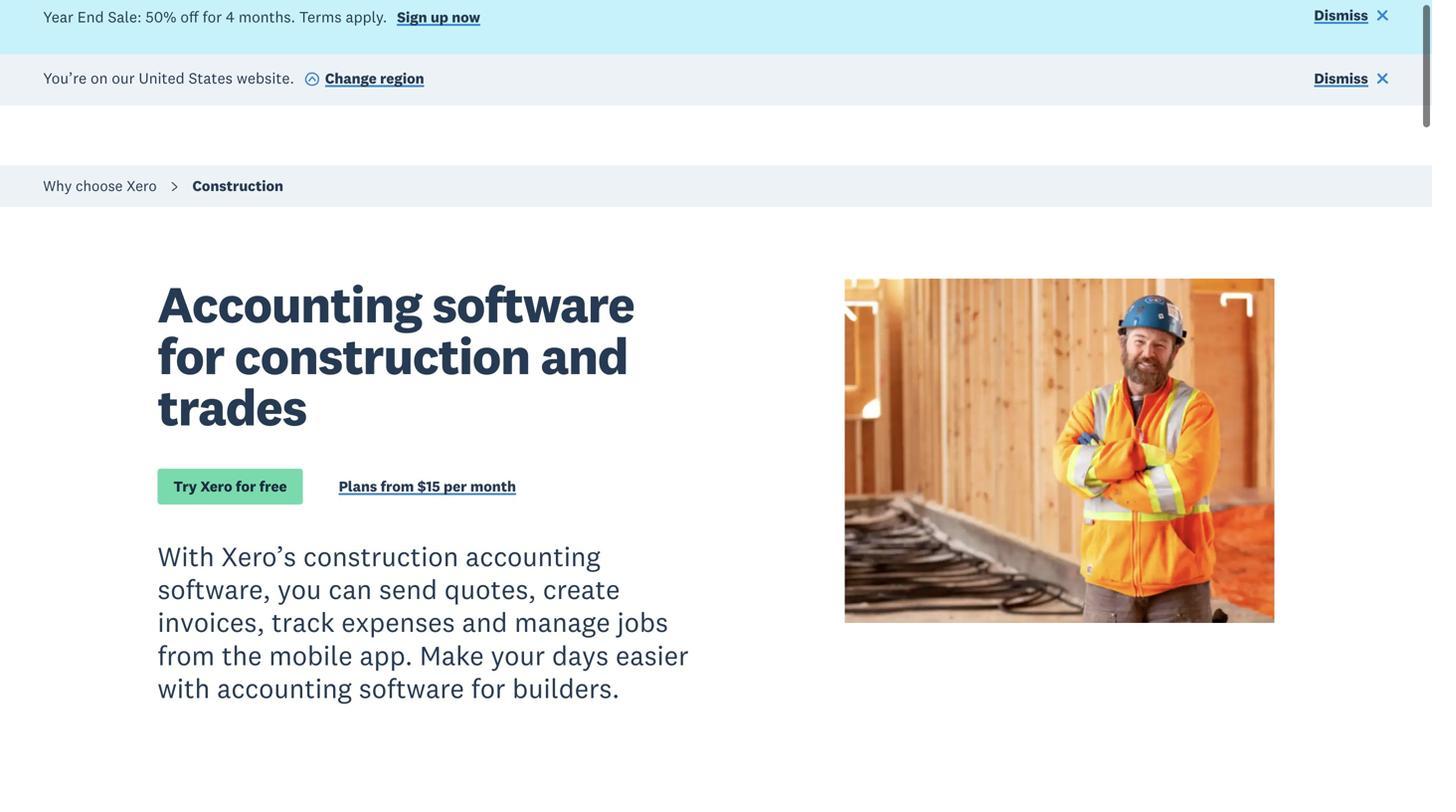 Task type: locate. For each thing, give the bounding box(es) containing it.
0 vertical spatial construction
[[235, 324, 530, 387]]

2 dismiss button from the top
[[1315, 69, 1390, 91]]

try xero for free link
[[158, 469, 303, 505]]

choose
[[76, 177, 123, 195]]

dismiss for year end sale: 50% off for 4 months. terms apply.
[[1315, 6, 1369, 24]]

from left the
[[158, 638, 215, 673]]

with
[[158, 671, 210, 705]]

united
[[139, 68, 185, 88]]

for inside the with xero's construction accounting software, you can send quotes, create invoices, track expenses and manage jobs from the mobile app. make your days easier with accounting software for builders.
[[471, 671, 506, 705]]

month
[[471, 477, 516, 496]]

xero's
[[221, 539, 297, 574]]

0 vertical spatial dismiss button
[[1315, 5, 1390, 28]]

change region button
[[304, 69, 424, 92]]

accounting up manage
[[466, 539, 601, 574]]

construction
[[192, 177, 284, 195]]

1 horizontal spatial xero
[[200, 477, 233, 496]]

xero inside 'breadcrumbs' element
[[127, 177, 157, 195]]

construction link
[[192, 177, 284, 195]]

xero right 'choose'
[[127, 177, 157, 195]]

from
[[381, 477, 414, 496], [158, 638, 215, 673]]

0 horizontal spatial accounting
[[217, 671, 352, 705]]

construction inside accounting software for construction and trades
[[235, 324, 530, 387]]

2 dismiss from the top
[[1315, 69, 1369, 87]]

construction inside the with xero's construction accounting software, you can send quotes, create invoices, track expenses and manage jobs from the mobile app. make your days easier with accounting software for builders.
[[303, 539, 459, 574]]

breadcrumbs element
[[0, 165, 1433, 207]]

and inside the with xero's construction accounting software, you can send quotes, create invoices, track expenses and manage jobs from the mobile app. make your days easier with accounting software for builders.
[[462, 605, 508, 640]]

a construction worker who uses xero's accounting software, looking happy on a building site. image
[[845, 279, 1275, 623]]

1 horizontal spatial from
[[381, 477, 414, 496]]

software,
[[158, 572, 271, 607]]

1 vertical spatial dismiss button
[[1315, 69, 1390, 91]]

accounting software for construction and trades
[[158, 272, 635, 439]]

plans from $15 per month link
[[339, 477, 516, 500]]

why choose xero
[[43, 177, 157, 195]]

you're
[[43, 68, 87, 88]]

days
[[552, 638, 609, 673]]

0 vertical spatial and
[[541, 324, 628, 387]]

why
[[43, 177, 72, 195]]

make
[[420, 638, 484, 673]]

0 horizontal spatial and
[[462, 605, 508, 640]]

4
[[226, 7, 235, 26]]

1 vertical spatial and
[[462, 605, 508, 640]]

0 vertical spatial xero
[[127, 177, 157, 195]]

sign up now link
[[397, 8, 481, 30]]

now
[[452, 8, 481, 26]]

for inside try xero for free link
[[236, 477, 256, 496]]

0 vertical spatial from
[[381, 477, 414, 496]]

construction
[[235, 324, 530, 387], [303, 539, 459, 574]]

and
[[541, 324, 628, 387], [462, 605, 508, 640]]

mobile
[[269, 638, 353, 673]]

your
[[491, 638, 545, 673]]

1 dismiss from the top
[[1315, 6, 1369, 24]]

send
[[379, 572, 438, 607]]

off
[[181, 7, 199, 26]]

xero right try
[[200, 477, 233, 496]]

software inside accounting software for construction and trades
[[433, 272, 635, 336]]

1 dismiss button from the top
[[1315, 5, 1390, 28]]

for
[[203, 7, 222, 26], [158, 324, 224, 387], [236, 477, 256, 496], [471, 671, 506, 705]]

per
[[444, 477, 467, 496]]

dismiss
[[1315, 6, 1369, 24], [1315, 69, 1369, 87]]

free
[[259, 477, 287, 496]]

software
[[433, 272, 635, 336], [359, 671, 465, 705]]

terms
[[299, 7, 342, 26]]

0 vertical spatial dismiss
[[1315, 6, 1369, 24]]

year
[[43, 7, 73, 26]]

xero
[[127, 177, 157, 195], [200, 477, 233, 496]]

track
[[272, 605, 335, 640]]

1 vertical spatial construction
[[303, 539, 459, 574]]

1 horizontal spatial accounting
[[466, 539, 601, 574]]

quotes,
[[445, 572, 536, 607]]

1 vertical spatial from
[[158, 638, 215, 673]]

1 vertical spatial software
[[359, 671, 465, 705]]

0 horizontal spatial from
[[158, 638, 215, 673]]

1 horizontal spatial and
[[541, 324, 628, 387]]

apply.
[[346, 7, 387, 26]]

$15
[[418, 477, 440, 496]]

manage
[[515, 605, 611, 640]]

plans from $15 per month
[[339, 477, 516, 496]]

1 vertical spatial xero
[[200, 477, 233, 496]]

0 horizontal spatial xero
[[127, 177, 157, 195]]

accounting
[[158, 272, 422, 336]]

1 vertical spatial dismiss
[[1315, 69, 1369, 87]]

0 vertical spatial accounting
[[466, 539, 601, 574]]

dismiss button
[[1315, 5, 1390, 28], [1315, 69, 1390, 91]]

on
[[91, 68, 108, 88]]

for inside accounting software for construction and trades
[[158, 324, 224, 387]]

try xero for free
[[174, 477, 287, 496]]

accounting down track
[[217, 671, 352, 705]]

0 vertical spatial software
[[433, 272, 635, 336]]

accounting
[[466, 539, 601, 574], [217, 671, 352, 705]]

trades
[[158, 375, 307, 439]]

from left "$15"
[[381, 477, 414, 496]]



Task type: describe. For each thing, give the bounding box(es) containing it.
states
[[189, 68, 233, 88]]

software inside the with xero's construction accounting software, you can send quotes, create invoices, track expenses and manage jobs from the mobile app. make your days easier with accounting software for builders.
[[359, 671, 465, 705]]

you're on our united states website.
[[43, 68, 294, 88]]

easier
[[616, 638, 689, 673]]

50%
[[146, 7, 177, 26]]

the
[[222, 638, 262, 673]]

with
[[158, 539, 215, 574]]

from inside the with xero's construction accounting software, you can send quotes, create invoices, track expenses and manage jobs from the mobile app. make your days easier with accounting software for builders.
[[158, 638, 215, 673]]

region
[[380, 69, 424, 88]]

try
[[174, 477, 197, 496]]

builders.
[[513, 671, 620, 705]]

our
[[112, 68, 135, 88]]

sign
[[397, 8, 427, 26]]

website.
[[237, 68, 294, 88]]

sale:
[[108, 7, 142, 26]]

end
[[77, 7, 104, 26]]

change
[[325, 69, 377, 88]]

jobs
[[618, 605, 669, 640]]

can
[[329, 572, 372, 607]]

app.
[[360, 638, 413, 673]]

year end sale: 50% off for 4 months. terms apply. sign up now
[[43, 7, 481, 26]]

dismiss button for you're on our united states website.
[[1315, 69, 1390, 91]]

create
[[543, 572, 620, 607]]

change region
[[325, 69, 424, 88]]

plans
[[339, 477, 377, 496]]

up
[[431, 8, 449, 26]]

expenses
[[342, 605, 455, 640]]

with xero's construction accounting software, you can send quotes, create invoices, track expenses and manage jobs from the mobile app. make your days easier with accounting software for builders.
[[158, 539, 689, 705]]

1 vertical spatial accounting
[[217, 671, 352, 705]]

dismiss for you're on our united states website.
[[1315, 69, 1369, 87]]

why choose xero link
[[43, 177, 157, 195]]

invoices,
[[158, 605, 265, 640]]

dismiss button for year end sale: 50% off for 4 months. terms apply.
[[1315, 5, 1390, 28]]

you
[[278, 572, 322, 607]]

months.
[[239, 7, 296, 26]]

and inside accounting software for construction and trades
[[541, 324, 628, 387]]



Task type: vqa. For each thing, say whether or not it's contained in the screenshot.
Breadcrumbs element
yes



